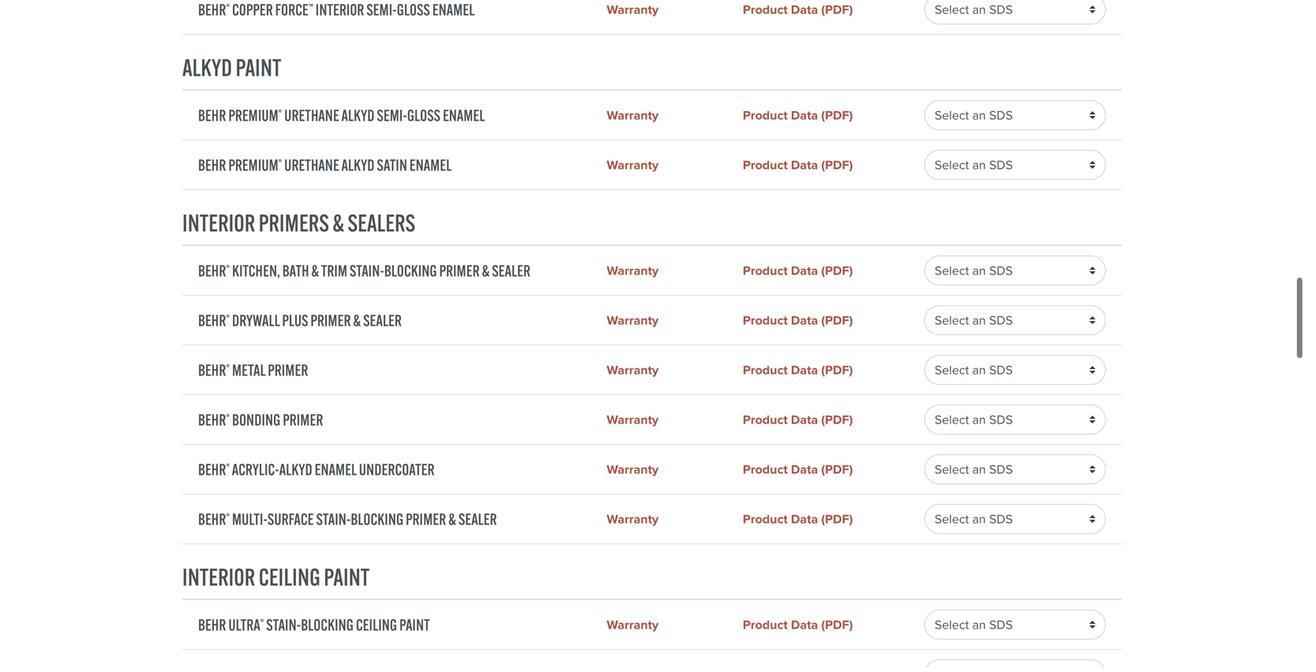 Task type: locate. For each thing, give the bounding box(es) containing it.
product for ceiling
[[743, 616, 788, 635]]

10 data from the top
[[791, 616, 818, 635]]

3 warranty link from the top
[[607, 156, 743, 175]]

8 behr from the top
[[198, 510, 226, 530]]

urethane
[[284, 105, 339, 125], [284, 155, 339, 175]]

blocking down sealers
[[384, 261, 437, 281]]

9 behr from the top
[[198, 616, 226, 635]]

2 warranty from the top
[[607, 106, 659, 125]]

1 vertical spatial paint
[[324, 563, 370, 592]]

stain- right trim
[[350, 261, 384, 281]]

6 warranty link from the top
[[607, 361, 743, 380]]

® left multi-
[[226, 511, 230, 523]]

5 warranty from the top
[[607, 311, 659, 330]]

behr ® bonding primer
[[198, 410, 323, 430]]

10 product data (pdf) link from the top
[[743, 616, 925, 635]]

4 (pdf) from the top
[[822, 261, 853, 280]]

8 data from the top
[[791, 460, 818, 479]]

4 data from the top
[[791, 261, 818, 280]]

3 product data (pdf) link from the top
[[743, 156, 925, 175]]

behr ® drywall plus primer & sealer
[[198, 311, 402, 331]]

9 warranty link from the top
[[607, 510, 743, 529]]

product data (pdf) for ceiling
[[743, 616, 853, 635]]

6 product from the top
[[743, 361, 788, 380]]

behr for kitchen, bath & trim stain-blocking primer & sealer
[[198, 261, 226, 281]]

0 horizontal spatial paint
[[236, 53, 281, 82]]

2 urethane from the top
[[284, 155, 339, 175]]

3 warranty from the top
[[607, 156, 659, 175]]

data for undercoater
[[791, 460, 818, 479]]

9 warranty from the top
[[607, 510, 659, 529]]

2 premium from the top
[[228, 155, 278, 175]]

1 interior from the top
[[182, 208, 255, 238]]

® up primers
[[278, 157, 282, 169]]

8 product data (pdf) from the top
[[743, 460, 853, 479]]

1 data from the top
[[791, 0, 818, 19]]

4 warranty link from the top
[[607, 261, 743, 280]]

primers
[[259, 208, 329, 238]]

interior up ultra
[[182, 563, 255, 592]]

behr
[[198, 105, 226, 125], [198, 155, 226, 175], [198, 261, 226, 281], [198, 311, 226, 331], [198, 361, 226, 380], [198, 410, 226, 430], [198, 460, 226, 480], [198, 510, 226, 530], [198, 616, 226, 635]]

warranty for urethane alkyd semi-gloss enamel
[[607, 106, 659, 125]]

drywall
[[232, 311, 280, 331]]

urethane for urethane alkyd semi-gloss enamel
[[284, 105, 339, 125]]

0 vertical spatial enamel
[[443, 105, 485, 125]]

product
[[743, 0, 788, 19], [743, 106, 788, 125], [743, 156, 788, 175], [743, 261, 788, 280], [743, 311, 788, 330], [743, 361, 788, 380], [743, 411, 788, 430], [743, 460, 788, 479], [743, 510, 788, 529], [743, 616, 788, 635]]

9 data from the top
[[791, 510, 818, 529]]

4 warranty from the top
[[607, 261, 659, 280]]

behr premium ® urethane alkyd satin enamel
[[198, 155, 452, 175]]

® inside behr premium ® urethane alkyd semi-gloss enamel
[[278, 107, 282, 119]]

gloss
[[407, 105, 441, 125]]

sealer
[[492, 261, 531, 281], [363, 311, 402, 331], [459, 510, 497, 530]]

semi-
[[377, 105, 407, 125]]

0 vertical spatial urethane
[[284, 105, 339, 125]]

2 interior from the top
[[182, 563, 255, 592]]

2 horizontal spatial paint
[[400, 616, 430, 635]]

2 product data (pdf) from the top
[[743, 106, 853, 125]]

ultra
[[228, 616, 260, 635]]

® left bonding at bottom left
[[226, 412, 230, 424]]

stain- right ultra
[[266, 616, 301, 635]]

behr for multi-surface stain-blocking primer & sealer
[[198, 510, 226, 530]]

1 product data (pdf) link from the top
[[743, 0, 925, 19]]

1 premium from the top
[[228, 105, 278, 125]]

1 urethane from the top
[[284, 105, 339, 125]]

warranty for stain-blocking ceiling paint
[[607, 616, 659, 635]]

primer
[[439, 261, 480, 281], [311, 311, 351, 331], [268, 361, 308, 380], [283, 410, 323, 430], [406, 510, 446, 530]]

0 vertical spatial interior
[[182, 208, 255, 238]]

behr for metal primer
[[198, 361, 226, 380]]

warranty
[[607, 0, 659, 19], [607, 106, 659, 125], [607, 156, 659, 175], [607, 261, 659, 280], [607, 311, 659, 330], [607, 361, 659, 380], [607, 411, 659, 430], [607, 460, 659, 479], [607, 510, 659, 529], [607, 616, 659, 635]]

7 data from the top
[[791, 411, 818, 430]]

4 product data (pdf) link from the top
[[743, 261, 925, 280]]

blocking down the 'undercoater' on the bottom left of the page
[[351, 510, 404, 530]]

warranty for urethane alkyd satin enamel
[[607, 156, 659, 175]]

9 product from the top
[[743, 510, 788, 529]]

® down interior ceiling paint
[[260, 617, 264, 629]]

(pdf) for semi-
[[822, 106, 853, 125]]

8 warranty from the top
[[607, 460, 659, 479]]

interior for interior primers & sealers
[[182, 208, 255, 238]]

®
[[226, 1, 230, 13], [278, 107, 282, 119], [278, 157, 282, 169], [226, 263, 230, 274], [226, 312, 230, 324], [226, 362, 230, 374], [226, 412, 230, 424], [226, 462, 230, 473], [226, 511, 230, 523], [260, 617, 264, 629]]

(pdf) for satin
[[822, 156, 853, 175]]

warranty for bonding primer
[[607, 411, 659, 430]]

2 vertical spatial enamel
[[315, 460, 357, 480]]

® left drywall
[[226, 312, 230, 324]]

10 warranty from the top
[[607, 616, 659, 635]]

product data (pdf) for trim
[[743, 261, 853, 280]]

product for undercoater
[[743, 460, 788, 479]]

data for trim
[[791, 261, 818, 280]]

1 horizontal spatial ceiling
[[356, 616, 397, 635]]

product data (pdf) for &
[[743, 311, 853, 330]]

3 product data (pdf) from the top
[[743, 156, 853, 175]]

stain-
[[350, 261, 384, 281], [316, 510, 351, 530], [266, 616, 301, 635]]

product data (pdf) for undercoater
[[743, 460, 853, 479]]

product for semi-
[[743, 106, 788, 125]]

stain- right surface
[[316, 510, 351, 530]]

3 product from the top
[[743, 156, 788, 175]]

0 vertical spatial premium
[[228, 105, 278, 125]]

10 warranty link from the top
[[607, 616, 743, 635]]

1 (pdf) from the top
[[822, 0, 853, 19]]

9 product data (pdf) from the top
[[743, 510, 853, 529]]

product data (pdf) link for semi-
[[743, 106, 925, 125]]

® left acrylic-
[[226, 462, 230, 473]]

2 behr from the top
[[198, 155, 226, 175]]

10 (pdf) from the top
[[822, 616, 853, 635]]

8 product data (pdf) link from the top
[[743, 460, 925, 479]]

5 behr from the top
[[198, 361, 226, 380]]

product data (pdf) link for trim
[[743, 261, 925, 280]]

® inside 'behr ® kitchen, bath & trim stain-blocking primer & sealer'
[[226, 263, 230, 274]]

urethane down behr premium ® urethane alkyd semi-gloss enamel
[[284, 155, 339, 175]]

2 (pdf) from the top
[[822, 106, 853, 125]]

paint
[[236, 53, 281, 82], [324, 563, 370, 592], [400, 616, 430, 635]]

data for blocking
[[791, 510, 818, 529]]

data for semi-
[[791, 106, 818, 125]]

1 vertical spatial stain-
[[316, 510, 351, 530]]

® left metal
[[226, 362, 230, 374]]

product for trim
[[743, 261, 788, 280]]

ceiling
[[259, 563, 321, 592], [356, 616, 397, 635]]

2 product from the top
[[743, 106, 788, 125]]

enamel right satin
[[410, 155, 452, 175]]

(pdf)
[[822, 0, 853, 19], [822, 106, 853, 125], [822, 156, 853, 175], [822, 261, 853, 280], [822, 311, 853, 330], [822, 361, 853, 380], [822, 411, 853, 430], [822, 460, 853, 479], [822, 510, 853, 529], [822, 616, 853, 635]]

warranty link for stain-blocking ceiling paint
[[607, 616, 743, 635]]

data for satin
[[791, 156, 818, 175]]

premium down alkyd paint
[[228, 105, 278, 125]]

blocking
[[384, 261, 437, 281], [351, 510, 404, 530], [301, 616, 354, 635]]

3 (pdf) from the top
[[822, 156, 853, 175]]

8 product from the top
[[743, 460, 788, 479]]

enamel up "behr ® multi-surface stain-blocking primer & sealer"
[[315, 460, 357, 480]]

5 product from the top
[[743, 311, 788, 330]]

7 warranty from the top
[[607, 411, 659, 430]]

enamel
[[443, 105, 485, 125], [410, 155, 452, 175], [315, 460, 357, 480]]

® left the kitchen,
[[226, 263, 230, 274]]

data
[[791, 0, 818, 19], [791, 106, 818, 125], [791, 156, 818, 175], [791, 261, 818, 280], [791, 311, 818, 330], [791, 361, 818, 380], [791, 411, 818, 430], [791, 460, 818, 479], [791, 510, 818, 529], [791, 616, 818, 635]]

premium
[[228, 105, 278, 125], [228, 155, 278, 175]]

3 data from the top
[[791, 156, 818, 175]]

2 vertical spatial stain-
[[266, 616, 301, 635]]

blocking down interior ceiling paint
[[301, 616, 354, 635]]

5 warranty link from the top
[[607, 311, 743, 330]]

kitchen,
[[232, 261, 280, 281]]

0 vertical spatial blocking
[[384, 261, 437, 281]]

7 warranty link from the top
[[607, 411, 743, 430]]

5 product data (pdf) from the top
[[743, 311, 853, 330]]

9 (pdf) from the top
[[822, 510, 853, 529]]

alkyd paint
[[182, 53, 281, 82]]

6 behr from the top
[[198, 410, 226, 430]]

® inside behr ® bonding primer
[[226, 412, 230, 424]]

8 (pdf) from the top
[[822, 460, 853, 479]]

7 behr from the top
[[198, 460, 226, 480]]

2 product data (pdf) link from the top
[[743, 106, 925, 125]]

acrylic-
[[232, 460, 279, 480]]

4 product from the top
[[743, 261, 788, 280]]

9 product data (pdf) link from the top
[[743, 510, 925, 529]]

6 warranty from the top
[[607, 361, 659, 380]]

3 behr from the top
[[198, 261, 226, 281]]

product data (pdf)
[[743, 0, 853, 19], [743, 106, 853, 125], [743, 156, 853, 175], [743, 261, 853, 280], [743, 311, 853, 330], [743, 361, 853, 380], [743, 411, 853, 430], [743, 460, 853, 479], [743, 510, 853, 529], [743, 616, 853, 635]]

5 (pdf) from the top
[[822, 311, 853, 330]]

2 data from the top
[[791, 106, 818, 125]]

1 vertical spatial sealer
[[363, 311, 402, 331]]

product data (pdf) link
[[743, 0, 925, 19], [743, 106, 925, 125], [743, 156, 925, 175], [743, 261, 925, 280], [743, 311, 925, 330], [743, 361, 925, 380], [743, 411, 925, 430], [743, 460, 925, 479], [743, 510, 925, 529], [743, 616, 925, 635]]

&
[[333, 208, 344, 238], [311, 261, 319, 281], [482, 261, 490, 281], [353, 311, 361, 331], [449, 510, 456, 530]]

premium up primers
[[228, 155, 278, 175]]

data for ceiling
[[791, 616, 818, 635]]

5 product data (pdf) link from the top
[[743, 311, 925, 330]]

4 behr from the top
[[198, 311, 226, 331]]

1 vertical spatial urethane
[[284, 155, 339, 175]]

0 vertical spatial paint
[[236, 53, 281, 82]]

® down alkyd paint
[[278, 107, 282, 119]]

1 vertical spatial premium
[[228, 155, 278, 175]]

behr premium ® urethane alkyd semi-gloss enamel
[[198, 105, 485, 125]]

alkyd
[[182, 53, 232, 82], [342, 105, 375, 125], [342, 155, 375, 175], [279, 460, 313, 480]]

8 warranty link from the top
[[607, 460, 743, 479]]

product data (pdf) link for blocking
[[743, 510, 925, 529]]

1 vertical spatial interior
[[182, 563, 255, 592]]

behr for acrylic-alkyd enamel undercoater
[[198, 460, 226, 480]]

multi-
[[232, 510, 268, 530]]

1 behr from the top
[[198, 105, 226, 125]]

behr for bonding primer
[[198, 410, 226, 430]]

10 product data (pdf) from the top
[[743, 616, 853, 635]]

trim
[[321, 261, 347, 281]]

interior up the kitchen,
[[182, 208, 255, 238]]

0 horizontal spatial ceiling
[[259, 563, 321, 592]]

warranty link for metal primer
[[607, 361, 743, 380]]

10 product from the top
[[743, 616, 788, 635]]

5 data from the top
[[791, 311, 818, 330]]

7 product data (pdf) link from the top
[[743, 411, 925, 430]]

0 vertical spatial sealer
[[492, 261, 531, 281]]

2 warranty link from the top
[[607, 106, 743, 125]]

1 vertical spatial ceiling
[[356, 616, 397, 635]]

warranty link for acrylic-alkyd enamel undercoater
[[607, 460, 743, 479]]

urethane up behr premium ® urethane alkyd satin enamel
[[284, 105, 339, 125]]

4 product data (pdf) from the top
[[743, 261, 853, 280]]

® inside behr ® acrylic-alkyd enamel undercoater
[[226, 462, 230, 473]]

enamel right "gloss"
[[443, 105, 485, 125]]

1 product data (pdf) from the top
[[743, 0, 853, 19]]

interior
[[182, 208, 255, 238], [182, 563, 255, 592]]

behr for urethane alkyd satin enamel
[[198, 155, 226, 175]]

warranty link
[[607, 0, 743, 19], [607, 106, 743, 125], [607, 156, 743, 175], [607, 261, 743, 280], [607, 311, 743, 330], [607, 361, 743, 380], [607, 411, 743, 430], [607, 460, 743, 479], [607, 510, 743, 529], [607, 616, 743, 635]]



Task type: describe. For each thing, give the bounding box(es) containing it.
behr ® acrylic-alkyd enamel undercoater
[[198, 460, 435, 480]]

warranty link for kitchen, bath & trim stain-blocking primer & sealer
[[607, 261, 743, 280]]

1 vertical spatial enamel
[[410, 155, 452, 175]]

6 (pdf) from the top
[[822, 361, 853, 380]]

® inside behr ® metal primer
[[226, 362, 230, 374]]

(pdf) for blocking
[[822, 510, 853, 529]]

(pdf) for ceiling
[[822, 616, 853, 635]]

warranty for multi-surface stain-blocking primer & sealer
[[607, 510, 659, 529]]

® up alkyd paint
[[226, 1, 230, 13]]

warranty for metal primer
[[607, 361, 659, 380]]

premium for urethane alkyd satin enamel
[[228, 155, 278, 175]]

1 vertical spatial blocking
[[351, 510, 404, 530]]

bonding
[[232, 410, 281, 430]]

2 vertical spatial sealer
[[459, 510, 497, 530]]

metal
[[232, 361, 266, 380]]

product data (pdf) link for undercoater
[[743, 460, 925, 479]]

product data (pdf) for semi-
[[743, 106, 853, 125]]

product data (pdf) for satin
[[743, 156, 853, 175]]

warranty link for urethane alkyd semi-gloss enamel
[[607, 106, 743, 125]]

® inside "behr ® multi-surface stain-blocking primer & sealer"
[[226, 511, 230, 523]]

interior ceiling paint
[[182, 563, 370, 592]]

product for satin
[[743, 156, 788, 175]]

warranty link for drywall plus primer & sealer
[[607, 311, 743, 330]]

product data (pdf) for blocking
[[743, 510, 853, 529]]

7 product from the top
[[743, 411, 788, 430]]

2 vertical spatial paint
[[400, 616, 430, 635]]

satin
[[377, 155, 407, 175]]

1 warranty link from the top
[[607, 0, 743, 19]]

(pdf) for &
[[822, 311, 853, 330]]

product data (pdf) link for satin
[[743, 156, 925, 175]]

warranty link for multi-surface stain-blocking primer & sealer
[[607, 510, 743, 529]]

® inside 'behr ® drywall plus primer & sealer'
[[226, 312, 230, 324]]

urethane for urethane alkyd satin enamel
[[284, 155, 339, 175]]

™
[[309, 1, 313, 13]]

warranty for kitchen, bath & trim stain-blocking primer & sealer
[[607, 261, 659, 280]]

product for blocking
[[743, 510, 788, 529]]

(pdf) for trim
[[822, 261, 853, 280]]

bath
[[283, 261, 309, 281]]

behr ® multi-surface stain-blocking primer & sealer
[[198, 510, 497, 530]]

® inside behr premium ® urethane alkyd satin enamel
[[278, 157, 282, 169]]

® inside behr ultra ® stain-blocking ceiling paint
[[260, 617, 264, 629]]

warranty link for bonding primer
[[607, 411, 743, 430]]

2 vertical spatial blocking
[[301, 616, 354, 635]]

warranty for drywall plus primer & sealer
[[607, 311, 659, 330]]

(pdf) for undercoater
[[822, 460, 853, 479]]

0 vertical spatial stain-
[[350, 261, 384, 281]]

behr ® metal primer
[[198, 361, 308, 380]]

1 warranty from the top
[[607, 0, 659, 19]]

behr for stain-blocking ceiling paint
[[198, 616, 226, 635]]

warranty for acrylic-alkyd enamel undercoater
[[607, 460, 659, 479]]

undercoater
[[359, 460, 435, 480]]

surface
[[268, 510, 314, 530]]

plus
[[282, 311, 308, 331]]

interior primers & sealers
[[182, 208, 416, 238]]

product data (pdf) link for &
[[743, 311, 925, 330]]

sealers
[[348, 208, 416, 238]]

data for &
[[791, 311, 818, 330]]

7 product data (pdf) from the top
[[743, 411, 853, 430]]

warranty link for urethane alkyd satin enamel
[[607, 156, 743, 175]]

1 product from the top
[[743, 0, 788, 19]]

6 product data (pdf) from the top
[[743, 361, 853, 380]]

behr ultra ® stain-blocking ceiling paint
[[198, 616, 430, 635]]

behr ® kitchen, bath & trim stain-blocking primer & sealer
[[198, 261, 531, 281]]

behr for drywall plus primer & sealer
[[198, 311, 226, 331]]

0 vertical spatial ceiling
[[259, 563, 321, 592]]

6 product data (pdf) link from the top
[[743, 361, 925, 380]]

1 horizontal spatial paint
[[324, 563, 370, 592]]

7 (pdf) from the top
[[822, 411, 853, 430]]

6 data from the top
[[791, 361, 818, 380]]

behr for urethane alkyd semi-gloss enamel
[[198, 105, 226, 125]]

product for &
[[743, 311, 788, 330]]

premium for urethane alkyd semi-gloss enamel
[[228, 105, 278, 125]]

product data (pdf) link for ceiling
[[743, 616, 925, 635]]

interior for interior ceiling paint
[[182, 563, 255, 592]]



Task type: vqa. For each thing, say whether or not it's contained in the screenshot.
middle Blocking
yes



